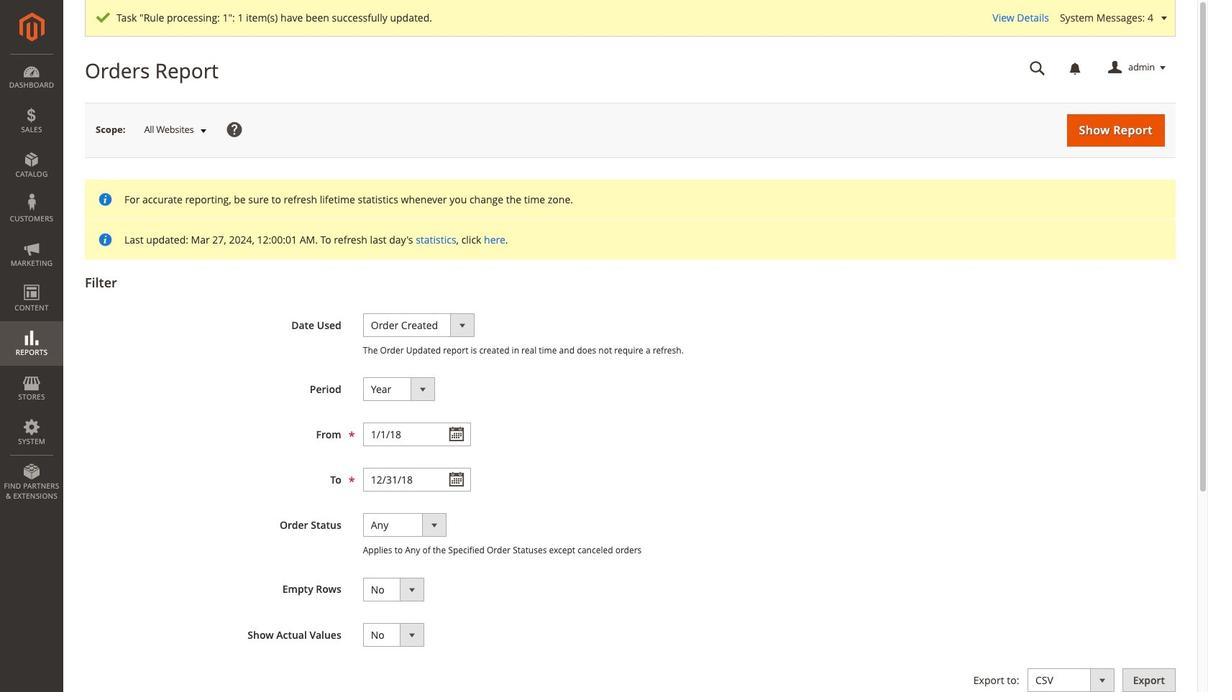 Task type: locate. For each thing, give the bounding box(es) containing it.
None text field
[[1020, 55, 1056, 81], [363, 468, 471, 492], [1020, 55, 1056, 81], [363, 468, 471, 492]]

None text field
[[363, 423, 471, 447]]

magento admin panel image
[[19, 12, 44, 42]]

menu bar
[[0, 54, 63, 509]]



